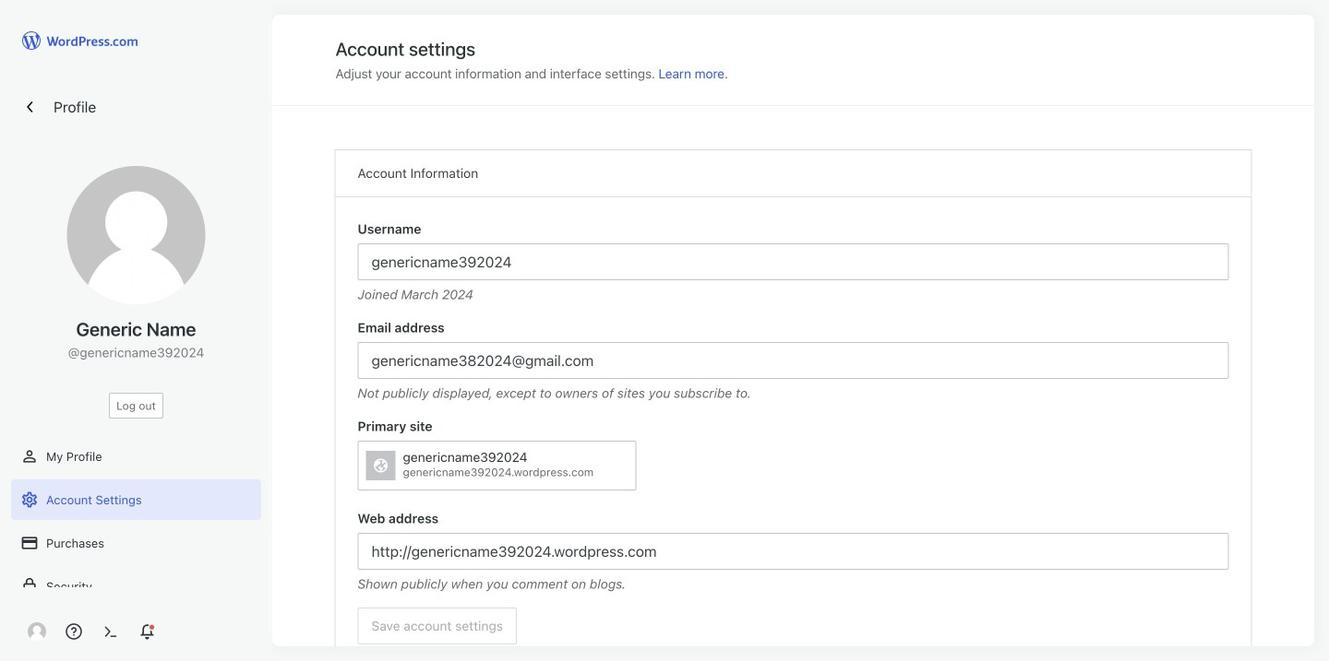 Task type: describe. For each thing, give the bounding box(es) containing it.
generic name image
[[67, 166, 205, 305]]

1 group from the top
[[358, 220, 1229, 305]]

person image
[[20, 448, 39, 466]]

credit_card image
[[20, 534, 39, 553]]

lock image
[[20, 578, 39, 596]]

generic name image
[[28, 623, 46, 641]]



Task type: vqa. For each thing, say whether or not it's contained in the screenshot.
IMG
no



Task type: locate. For each thing, give the bounding box(es) containing it.
main content
[[313, 15, 1273, 662]]

settings image
[[20, 491, 39, 509]]

None url field
[[358, 533, 1229, 570]]

None text field
[[358, 342, 1229, 379]]

2 group from the top
[[358, 318, 1229, 403]]

group
[[358, 220, 1229, 305], [358, 318, 1229, 403], [358, 417, 1229, 491], [358, 509, 1229, 594]]

4 group from the top
[[358, 509, 1229, 594]]

None text field
[[358, 244, 1229, 281]]

3 group from the top
[[358, 417, 1229, 491]]



